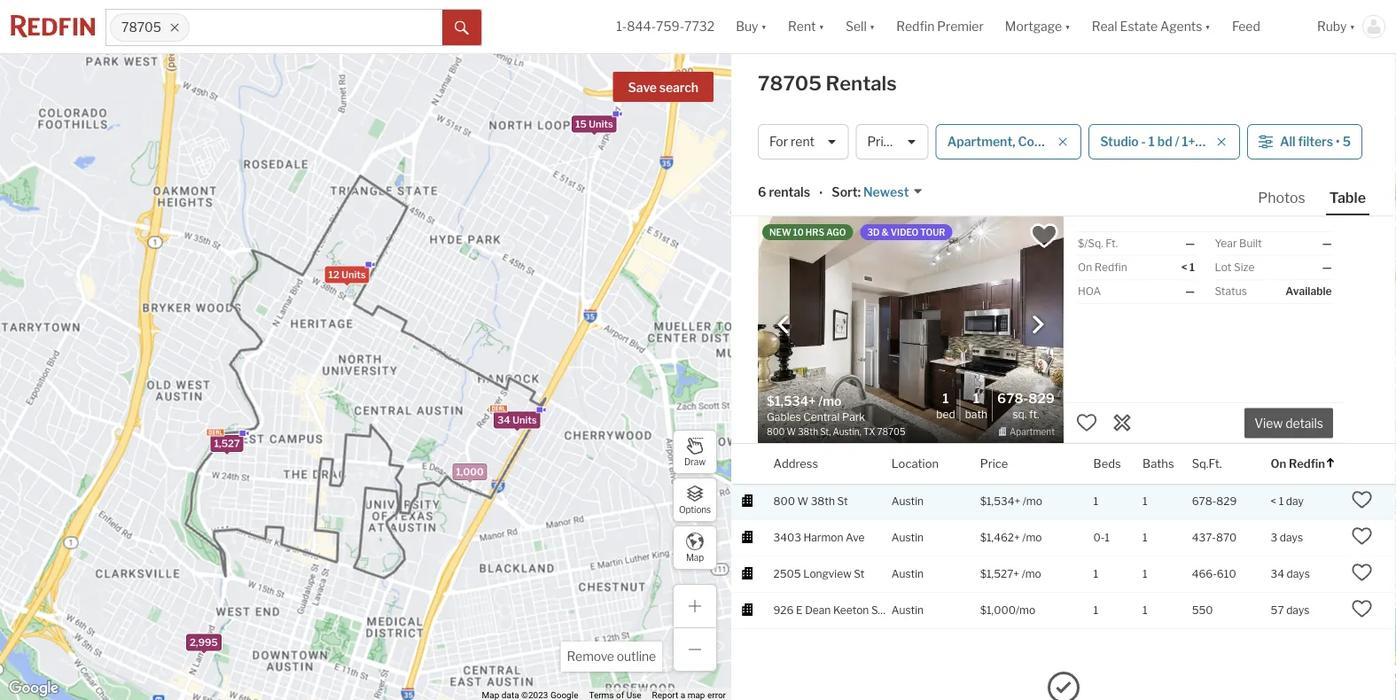 Task type: locate. For each thing, give the bounding box(es) containing it.
1 ▾ from the left
[[761, 19, 767, 34]]

0 horizontal spatial redfin
[[897, 19, 935, 34]]

15 units
[[576, 118, 613, 130]]

— down table button
[[1323, 237, 1332, 250]]

• left sort
[[819, 186, 823, 201]]

tour
[[921, 227, 946, 238]]

78705 left remove 78705 icon
[[121, 20, 161, 35]]

▾ for rent ▾
[[819, 19, 825, 34]]

< left day at the right bottom of the page
[[1271, 495, 1277, 508]]

800
[[774, 495, 795, 508]]

favorite button checkbox
[[1030, 221, 1060, 251]]

0 horizontal spatial 78705
[[121, 20, 161, 35]]

rent ▾
[[788, 19, 825, 34]]

status
[[1215, 285, 1247, 298]]

1 vertical spatial •
[[819, 186, 823, 201]]

st
[[838, 495, 848, 508], [854, 568, 865, 581], [872, 604, 882, 617]]

926 e dean keeton st unit 106
[[774, 604, 927, 617]]

829 up 870 on the right bottom of page
[[1217, 495, 1237, 508]]

1 vertical spatial price button
[[981, 444, 1009, 484]]

— up "< 1"
[[1186, 237, 1195, 250]]

▾ for buy ▾
[[761, 19, 767, 34]]

678-
[[998, 390, 1029, 406], [1192, 495, 1217, 508]]

map region
[[0, 0, 847, 701]]

austin down 'location' button
[[892, 495, 924, 508]]

• left 5
[[1336, 134, 1340, 149]]

austin for 3403 harmon ave
[[892, 532, 924, 545]]

4 austin from the top
[[892, 604, 924, 617]]

829 inside '678-829 sq. ft.'
[[1029, 390, 1055, 406]]

1 horizontal spatial on
[[1271, 457, 1287, 471]]

— for size
[[1323, 261, 1332, 274]]

2 horizontal spatial st
[[872, 604, 882, 617]]

ft. right sq.
[[1029, 408, 1040, 421]]

available
[[1286, 285, 1332, 298]]

0 vertical spatial on redfin
[[1078, 261, 1128, 274]]

ft. inside '678-829 sq. ft.'
[[1029, 408, 1040, 421]]

•
[[1336, 134, 1340, 149], [819, 186, 823, 201]]

1 horizontal spatial ft.
[[1106, 237, 1118, 250]]

1 vertical spatial units
[[342, 269, 366, 281]]

0-
[[1094, 532, 1105, 545]]

options button
[[673, 478, 717, 522]]

map button
[[673, 526, 717, 570]]

lot
[[1215, 261, 1232, 274]]

1 horizontal spatial units
[[513, 414, 537, 426]]

844-
[[627, 19, 656, 34]]

< for < 1
[[1182, 261, 1188, 274]]

12 units
[[329, 269, 366, 281]]

bd
[[1158, 134, 1173, 149]]

ft. right $/sq.
[[1106, 237, 1118, 250]]

map
[[686, 553, 704, 563]]

view details link
[[1245, 406, 1334, 438]]

78705
[[121, 20, 161, 35], [758, 71, 822, 95]]

on up < 1 day on the bottom of the page
[[1271, 457, 1287, 471]]

/mo for $1,000 /mo
[[1016, 604, 1036, 617]]

0 vertical spatial st
[[838, 495, 848, 508]]

678- inside '678-829 sq. ft.'
[[998, 390, 1029, 406]]

ave
[[846, 532, 865, 545]]

ruby ▾
[[1318, 19, 1356, 34]]

6 rentals •
[[758, 185, 823, 201]]

0 horizontal spatial ft.
[[1029, 408, 1040, 421]]

1 horizontal spatial redfin
[[1095, 261, 1128, 274]]

days right 3
[[1280, 532, 1304, 545]]

829 right 1 bath
[[1029, 390, 1055, 406]]

price button up $1,534+ at right
[[981, 444, 1009, 484]]

photos
[[1258, 189, 1306, 206]]

<
[[1182, 261, 1188, 274], [1271, 495, 1277, 508]]

0 horizontal spatial price button
[[856, 124, 929, 160]]

• inside 6 rentals •
[[819, 186, 823, 201]]

mortgage ▾ button
[[1005, 0, 1071, 53]]

34 for 34 units
[[498, 414, 511, 426]]

e
[[796, 604, 803, 617]]

800 w 38th st
[[774, 495, 848, 508]]

610
[[1217, 568, 1237, 581]]

• for rentals
[[819, 186, 823, 201]]

678- up sq.
[[998, 390, 1029, 406]]

on redfin up day at the right bottom of the page
[[1271, 457, 1326, 471]]

on inside button
[[1271, 457, 1287, 471]]

5
[[1343, 134, 1351, 149]]

0 horizontal spatial on
[[1078, 261, 1093, 274]]

1 horizontal spatial on redfin
[[1271, 457, 1326, 471]]

57
[[1271, 604, 1285, 617]]

$1,534+
[[981, 495, 1021, 508]]

2 vertical spatial units
[[513, 414, 537, 426]]

redfin
[[897, 19, 935, 34], [1095, 261, 1128, 274], [1289, 457, 1326, 471]]

34 inside map region
[[498, 414, 511, 426]]

1 vertical spatial 829
[[1217, 495, 1237, 508]]

0 horizontal spatial 829
[[1029, 390, 1055, 406]]

st right the "38th"
[[838, 495, 848, 508]]

/mo right $1,527+
[[1022, 568, 1042, 581]]

▾ inside dropdown button
[[1205, 19, 1211, 34]]

longview
[[804, 568, 852, 581]]

on
[[1078, 261, 1093, 274], [1271, 457, 1287, 471]]

1 horizontal spatial 829
[[1217, 495, 1237, 508]]

0 horizontal spatial 34
[[498, 414, 511, 426]]

next button image
[[1030, 316, 1047, 334]]

2 horizontal spatial redfin
[[1289, 457, 1326, 471]]

year
[[1215, 237, 1237, 250]]

1 inside 1 bath
[[973, 390, 980, 406]]

days up 57 days
[[1287, 568, 1310, 581]]

rent ▾ button
[[788, 0, 825, 53]]

1 austin from the top
[[892, 495, 924, 508]]

0 vertical spatial 78705
[[121, 20, 161, 35]]

0 vertical spatial 829
[[1029, 390, 1055, 406]]

on redfin
[[1078, 261, 1128, 274], [1271, 457, 1326, 471]]

▾
[[761, 19, 767, 34], [819, 19, 825, 34], [870, 19, 875, 34], [1065, 19, 1071, 34], [1205, 19, 1211, 34], [1350, 19, 1356, 34]]

2 austin from the top
[[892, 532, 924, 545]]

unit
[[885, 604, 905, 617]]

austin for 2505 longview st
[[892, 568, 924, 581]]

google image
[[4, 677, 63, 701]]

0 vertical spatial 34
[[498, 414, 511, 426]]

on up hoa
[[1078, 261, 1093, 274]]

favorite this home image for 57 days
[[1352, 598, 1373, 620]]

1 vertical spatial 678-
[[1192, 495, 1217, 508]]

0-1
[[1094, 532, 1110, 545]]

draw
[[685, 457, 706, 468]]

/mo right $1,462+
[[1023, 532, 1042, 545]]

redfin up day at the right bottom of the page
[[1289, 457, 1326, 471]]

57 days
[[1271, 604, 1310, 617]]

studio - 1 bd / 1+ ba button
[[1089, 124, 1240, 160]]

/mo down $1,527+ /mo
[[1016, 604, 1036, 617]]

78705 for 78705 rentals
[[758, 71, 822, 95]]

view
[[1255, 416, 1283, 431]]

table
[[1330, 189, 1366, 206]]

1 vertical spatial 78705
[[758, 71, 822, 95]]

-
[[1142, 134, 1146, 149]]

on redfin inside on redfin button
[[1271, 457, 1326, 471]]

units
[[589, 118, 613, 130], [342, 269, 366, 281], [513, 414, 537, 426]]

▾ right buy
[[761, 19, 767, 34]]

78705 for 78705
[[121, 20, 161, 35]]

▾ for mortgage ▾
[[1065, 19, 1071, 34]]

remove 78705 image
[[169, 22, 180, 33]]

1 vertical spatial 34
[[1271, 568, 1285, 581]]

1 vertical spatial <
[[1271, 495, 1277, 508]]

all filters • 5 button
[[1248, 124, 1363, 160]]

0 vertical spatial 678-
[[998, 390, 1029, 406]]

2 horizontal spatial units
[[589, 118, 613, 130]]

5 ▾ from the left
[[1205, 19, 1211, 34]]

1 vertical spatial on redfin
[[1271, 457, 1326, 471]]

units for 34 units
[[513, 414, 537, 426]]

0 vertical spatial redfin
[[897, 19, 935, 34]]

real
[[1092, 19, 1118, 34]]

remove apartment, condo, townhome image
[[1058, 137, 1069, 147]]

1 horizontal spatial 678-
[[1192, 495, 1217, 508]]

0 vertical spatial days
[[1280, 532, 1304, 545]]

price up $1,534+ at right
[[981, 457, 1009, 471]]

▾ right agents
[[1205, 19, 1211, 34]]

3 ▾ from the left
[[870, 19, 875, 34]]

1 vertical spatial days
[[1287, 568, 1310, 581]]

/mo right $1,534+ at right
[[1023, 495, 1043, 508]]

address button
[[774, 444, 819, 484]]

1,000
[[456, 466, 484, 478]]

2 vertical spatial days
[[1287, 604, 1310, 617]]

1 horizontal spatial price button
[[981, 444, 1009, 484]]

3 days
[[1271, 532, 1304, 545]]

0 horizontal spatial 678-
[[998, 390, 1029, 406]]

4 ▾ from the left
[[1065, 19, 1071, 34]]

3403 harmon ave
[[774, 532, 865, 545]]

price up 'newest' on the top of the page
[[868, 134, 898, 149]]

sell ▾ button
[[835, 0, 886, 53]]

newest
[[864, 185, 909, 200]]

1 vertical spatial st
[[854, 568, 865, 581]]

townhome
[[1062, 134, 1128, 149]]

real estate agents ▾ link
[[1092, 0, 1211, 53]]

austin up 106
[[892, 568, 924, 581]]

sort
[[832, 185, 858, 200]]

1 vertical spatial ft.
[[1029, 408, 1040, 421]]

• for filters
[[1336, 134, 1340, 149]]

1,527
[[214, 438, 240, 450]]

search
[[660, 80, 699, 95]]

78705 down rent
[[758, 71, 822, 95]]

favorite this home image down favorite this home icon
[[1352, 598, 1373, 620]]

• inside button
[[1336, 134, 1340, 149]]

0 horizontal spatial <
[[1182, 261, 1188, 274]]

days right 57
[[1287, 604, 1310, 617]]

0 horizontal spatial •
[[819, 186, 823, 201]]

$1,527+
[[981, 568, 1020, 581]]

condo,
[[1018, 134, 1060, 149]]

759-
[[656, 19, 685, 34]]

/mo for $1,527+ /mo
[[1022, 568, 1042, 581]]

— up the available at top right
[[1323, 261, 1332, 274]]

ft.
[[1106, 237, 1118, 250], [1029, 408, 1040, 421]]

3 austin from the top
[[892, 568, 924, 581]]

1 vertical spatial price
[[981, 457, 1009, 471]]

:
[[858, 185, 861, 200]]

1 horizontal spatial •
[[1336, 134, 1340, 149]]

austin right ave
[[892, 532, 924, 545]]

$/sq.
[[1078, 237, 1104, 250]]

0 vertical spatial •
[[1336, 134, 1340, 149]]

favorite this home image
[[1076, 412, 1098, 433], [1352, 489, 1373, 511], [1352, 526, 1373, 547], [1352, 598, 1373, 620]]

dean
[[805, 604, 831, 617]]

0 vertical spatial <
[[1182, 261, 1188, 274]]

heading
[[767, 393, 911, 439]]

all filters • 5
[[1280, 134, 1351, 149]]

1 horizontal spatial 34
[[1271, 568, 1285, 581]]

austin right "keeton"
[[892, 604, 924, 617]]

favorite this home image for 3 days
[[1352, 526, 1373, 547]]

favorite this home image up favorite this home icon
[[1352, 526, 1373, 547]]

▾ for ruby ▾
[[1350, 19, 1356, 34]]

< for < 1 day
[[1271, 495, 1277, 508]]

▾ right ruby
[[1350, 19, 1356, 34]]

for rent
[[770, 134, 815, 149]]

▾ for sell ▾
[[870, 19, 875, 34]]

0 vertical spatial price button
[[856, 124, 929, 160]]

save
[[628, 80, 657, 95]]

1 vertical spatial on
[[1271, 457, 1287, 471]]

st right longview
[[854, 568, 865, 581]]

▾ right mortgage at right
[[1065, 19, 1071, 34]]

price button
[[856, 124, 929, 160], [981, 444, 1009, 484]]

photos button
[[1255, 188, 1326, 214]]

550
[[1192, 604, 1214, 617]]

days for 57 days
[[1287, 604, 1310, 617]]

redfin left premier
[[897, 19, 935, 34]]

678- for 678-829
[[1192, 495, 1217, 508]]

3
[[1271, 532, 1278, 545]]

▾ right rent
[[819, 19, 825, 34]]

678- up 437-
[[1192, 495, 1217, 508]]

units for 15 units
[[589, 118, 613, 130]]

1 horizontal spatial 78705
[[758, 71, 822, 95]]

photo of 800 w 38th st, austin, tx 78705 image
[[758, 216, 1064, 443]]

1 horizontal spatial <
[[1271, 495, 1277, 508]]

favorite button image
[[1030, 221, 1060, 251]]

favorite this home image left x-out this home image
[[1076, 412, 1098, 433]]

None search field
[[190, 10, 442, 45]]

2 vertical spatial redfin
[[1289, 457, 1326, 471]]

price button up newest button
[[856, 124, 929, 160]]

6 ▾ from the left
[[1350, 19, 1356, 34]]

redfin down $/sq. ft.
[[1095, 261, 1128, 274]]

sq.ft.
[[1192, 457, 1222, 471]]

on redfin down $/sq. ft.
[[1078, 261, 1128, 274]]

0 vertical spatial units
[[589, 118, 613, 130]]

< left lot
[[1182, 261, 1188, 274]]

78705 rentals
[[758, 71, 897, 95]]

▾ right sell
[[870, 19, 875, 34]]

favorite this home image for < 1 day
[[1352, 489, 1373, 511]]

units for 12 units
[[342, 269, 366, 281]]

favorite this home image right day at the right bottom of the page
[[1352, 489, 1373, 511]]

1 bath
[[965, 390, 988, 421]]

$1,000
[[981, 604, 1016, 617]]

2 ▾ from the left
[[819, 19, 825, 34]]

3403
[[774, 532, 801, 545]]

0 horizontal spatial units
[[342, 269, 366, 281]]

real estate agents ▾
[[1092, 19, 1211, 34]]

0 horizontal spatial st
[[838, 495, 848, 508]]

0 horizontal spatial on redfin
[[1078, 261, 1128, 274]]

st left the unit
[[872, 604, 882, 617]]

0 horizontal spatial price
[[868, 134, 898, 149]]



Task type: describe. For each thing, give the bounding box(es) containing it.
mortgage ▾
[[1005, 19, 1071, 34]]

new 10 hrs ago
[[770, 227, 846, 238]]

7732
[[685, 19, 715, 34]]

days for 3 days
[[1280, 532, 1304, 545]]

1-844-759-7732
[[617, 19, 715, 34]]

real estate agents ▾ button
[[1082, 0, 1222, 53]]

view details button
[[1245, 408, 1334, 438]]

year built
[[1215, 237, 1263, 250]]

remove outline button
[[561, 642, 662, 672]]

829 for 678-829
[[1217, 495, 1237, 508]]

1 inside button
[[1149, 134, 1155, 149]]

on redfin button
[[1271, 444, 1336, 484]]

days for 34 days
[[1287, 568, 1310, 581]]

678-829 sq. ft.
[[998, 390, 1055, 421]]

premier
[[938, 19, 984, 34]]

apartment, condo, townhome button
[[936, 124, 1128, 160]]

buy ▾
[[736, 19, 767, 34]]

ruby
[[1318, 19, 1347, 34]]

mortgage
[[1005, 19, 1063, 34]]

filters
[[1299, 134, 1334, 149]]

1 horizontal spatial st
[[854, 568, 865, 581]]

save search button
[[613, 72, 714, 102]]

38th
[[811, 495, 835, 508]]

< 1
[[1182, 261, 1195, 274]]

submit search image
[[455, 21, 469, 35]]

678-829
[[1192, 495, 1237, 508]]

hrs
[[806, 227, 825, 238]]

draw button
[[673, 430, 717, 474]]

1+
[[1182, 134, 1196, 149]]

6
[[758, 185, 767, 200]]

34 for 34 days
[[1271, 568, 1285, 581]]

rent ▾ button
[[778, 0, 835, 53]]

feed button
[[1222, 0, 1307, 53]]

437-
[[1192, 532, 1217, 545]]

favorite this home image
[[1352, 562, 1373, 583]]

austin for 926 e dean keeton st unit 106
[[892, 604, 924, 617]]

newest button
[[861, 184, 924, 201]]

buy
[[736, 19, 759, 34]]

2 vertical spatial st
[[872, 604, 882, 617]]

$1,527+ /mo
[[981, 568, 1042, 581]]

all
[[1280, 134, 1296, 149]]

ba
[[1198, 134, 1213, 149]]

rent
[[788, 19, 816, 34]]

austin for 800 w 38th st
[[892, 495, 924, 508]]

sq.ft. button
[[1192, 444, 1222, 484]]

baths
[[1143, 457, 1175, 471]]

466-
[[1192, 568, 1217, 581]]

/mo for $1,534+ /mo
[[1023, 495, 1043, 508]]

ago
[[827, 227, 846, 238]]

x-out this home image
[[1112, 412, 1133, 433]]

options
[[679, 505, 711, 515]]

video
[[891, 227, 919, 238]]

location button
[[892, 444, 939, 484]]

studio
[[1101, 134, 1139, 149]]

remove outline
[[567, 650, 656, 665]]

outline
[[617, 650, 656, 665]]

redfin premier button
[[886, 0, 995, 53]]

1-844-759-7732 link
[[617, 19, 715, 34]]

address
[[774, 457, 819, 471]]

redfin premier
[[897, 19, 984, 34]]

/mo for $1,462+ /mo
[[1023, 532, 1042, 545]]

1 horizontal spatial price
[[981, 457, 1009, 471]]

rentals
[[826, 71, 897, 95]]

34 days
[[1271, 568, 1310, 581]]

106
[[907, 604, 927, 617]]

new
[[770, 227, 792, 238]]

save search
[[628, 80, 699, 95]]

harmon
[[804, 532, 844, 545]]

— for built
[[1323, 237, 1332, 250]]

$1,000 /mo
[[981, 604, 1036, 617]]

studio - 1 bd / 1+ ba
[[1101, 134, 1213, 149]]

10
[[793, 227, 804, 238]]

0 vertical spatial ft.
[[1106, 237, 1118, 250]]

remove
[[567, 650, 614, 665]]

view details
[[1255, 416, 1324, 431]]

feed
[[1232, 19, 1261, 34]]

926
[[774, 604, 794, 617]]

rent
[[791, 134, 815, 149]]

mortgage ▾ button
[[995, 0, 1082, 53]]

previous button image
[[775, 316, 793, 334]]

apartment,
[[948, 134, 1016, 149]]

buy ▾ button
[[726, 0, 778, 53]]

remove studio - 1 bd / 1+ ba image
[[1217, 137, 1227, 147]]

1 inside 1 bed
[[943, 390, 949, 406]]

3d & video tour
[[868, 227, 946, 238]]

1 vertical spatial redfin
[[1095, 261, 1128, 274]]

$1,462+ /mo
[[981, 532, 1042, 545]]

for rent button
[[758, 124, 849, 160]]

829 for 678-829 sq. ft.
[[1029, 390, 1055, 406]]

rentals
[[769, 185, 810, 200]]

0 vertical spatial price
[[868, 134, 898, 149]]

870
[[1216, 532, 1237, 545]]

3d
[[868, 227, 880, 238]]

/
[[1175, 134, 1180, 149]]

bath
[[965, 408, 988, 421]]

$1,534+ /mo
[[981, 495, 1043, 508]]

— for ft.
[[1186, 237, 1195, 250]]

678- for 678-829 sq. ft.
[[998, 390, 1029, 406]]

0 vertical spatial on
[[1078, 261, 1093, 274]]

— down "< 1"
[[1186, 285, 1195, 298]]

baths button
[[1143, 444, 1175, 484]]

lot size
[[1215, 261, 1255, 274]]



Task type: vqa. For each thing, say whether or not it's contained in the screenshot.
the $1,527+ on the bottom right of the page
yes



